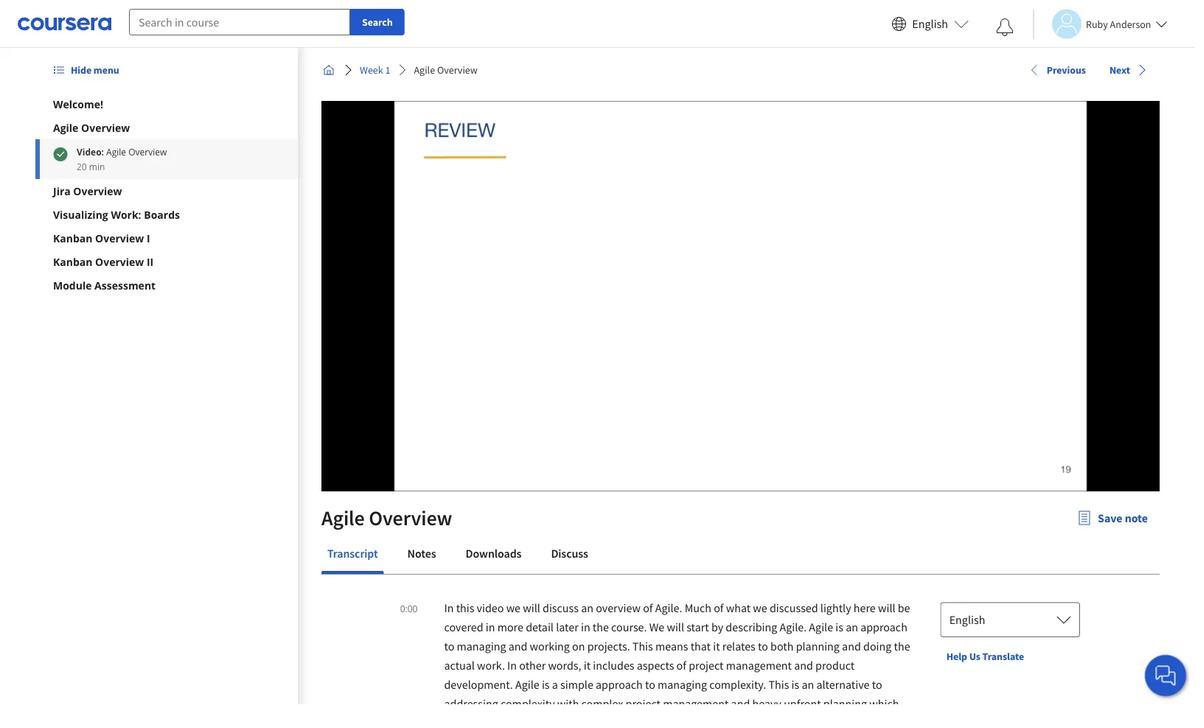Task type: vqa. For each thing, say whether or not it's contained in the screenshot.
Recommended if you're interested in Governance and Society Recommended
no



Task type: describe. For each thing, give the bounding box(es) containing it.
this for is
[[769, 678, 789, 692]]

the inside this means that it relates to both planning and doing the actual work.
[[894, 639, 910, 654]]

visualizing work: boards button
[[53, 207, 280, 222]]

help us translate
[[946, 650, 1024, 664]]

i
[[147, 231, 150, 245]]

agile inside dropdown button
[[53, 121, 78, 135]]

agile is a simple approach to managing complexity.
[[515, 678, 769, 692]]

chat with us image
[[1154, 664, 1177, 688]]

discuss
[[551, 546, 588, 561]]

actual
[[444, 658, 475, 673]]

2 horizontal spatial will
[[878, 601, 896, 616]]

that
[[691, 639, 711, 654]]

course.
[[611, 620, 647, 635]]

0 vertical spatial agile.
[[655, 601, 682, 616]]

this for means
[[632, 639, 653, 654]]

help
[[946, 650, 967, 664]]

and inside the this is an alternative to addressing complexity with complex project management and
[[731, 697, 750, 706]]

it for relates
[[713, 639, 720, 654]]

agile overview link
[[408, 57, 484, 83]]

transcript button
[[321, 536, 384, 571]]

20
[[77, 160, 87, 173]]

relates
[[722, 639, 756, 654]]

other
[[519, 658, 546, 673]]

includes
[[593, 658, 634, 673]]

what
[[726, 601, 751, 616]]

an inside 'in this video we will discuss an overview of agile. much of what we discussed lightly here will be covered in more detail later in the course. we will start by describing agile.'
[[581, 601, 594, 616]]

previous
[[1047, 63, 1086, 76]]

module assessment
[[53, 278, 156, 292]]

this
[[456, 601, 474, 616]]

simple
[[560, 678, 593, 692]]

agile overview for agile overview dropdown button
[[53, 121, 130, 135]]

to inside agile is an approach to managing and working on projects.
[[444, 639, 454, 654]]

management inside the this is an alternative to addressing complexity with complex project management and
[[663, 697, 729, 706]]

the inside 'in this video we will discuss an overview of agile. much of what we discussed lightly here will be covered in more detail later in the course. we will start by describing agile.'
[[593, 620, 609, 635]]

jira overview button
[[53, 184, 280, 198]]

by
[[711, 620, 723, 635]]

here
[[854, 601, 876, 616]]

much
[[685, 601, 711, 616]]

in other words, it includes aspects of project management and product development. button
[[444, 658, 855, 692]]

discussed
[[770, 601, 818, 616]]

hide menu button
[[47, 57, 125, 83]]

show notifications image
[[996, 18, 1014, 36]]

discuss
[[543, 601, 579, 616]]

an for agile is an approach to managing and working on projects.
[[846, 620, 858, 635]]

this means that it relates to both planning and doing the actual work.
[[444, 639, 910, 673]]

note
[[1125, 511, 1148, 526]]

hide menu
[[71, 63, 119, 77]]

downloads button
[[460, 536, 527, 571]]

0 horizontal spatial of
[[643, 601, 653, 616]]

kanban overview ii button
[[53, 254, 280, 269]]

20:27
[[391, 472, 418, 486]]

detail
[[526, 620, 554, 635]]

boards
[[144, 208, 180, 222]]

agile inside agile is an approach to managing and working on projects.
[[809, 620, 833, 635]]

module
[[53, 278, 92, 292]]

in for other
[[507, 658, 517, 673]]

1 in from the left
[[486, 620, 495, 635]]

to inside the this is an alternative to addressing complexity with complex project management and
[[872, 678, 882, 692]]

on
[[572, 639, 585, 654]]

overview for the kanban overview i dropdown button
[[95, 231, 144, 245]]

overview for agile overview "link"
[[437, 63, 478, 77]]

video: agile overview 20 min
[[77, 146, 167, 173]]

overview
[[596, 601, 641, 616]]

work:
[[111, 208, 141, 222]]

1 horizontal spatial will
[[667, 620, 684, 635]]

both
[[771, 639, 794, 654]]

words,
[[548, 658, 581, 673]]

overview for jira overview dropdown button
[[73, 184, 122, 198]]

doing
[[863, 639, 892, 654]]

2 vertical spatial agile overview
[[321, 505, 452, 531]]

is for alternative
[[792, 678, 799, 692]]

2 in from the left
[[581, 620, 590, 635]]

be
[[898, 601, 910, 616]]

covered
[[444, 620, 483, 635]]

0:00
[[400, 603, 418, 615]]

an for this is an alternative to addressing complexity with complex project management and
[[802, 678, 814, 692]]

coursera image
[[18, 12, 111, 36]]

ruby
[[1086, 17, 1108, 31]]

start
[[687, 620, 709, 635]]

agile inside video: agile overview 20 min
[[106, 146, 126, 158]]

translate
[[983, 650, 1024, 664]]

save note
[[1098, 511, 1148, 526]]

describing
[[726, 620, 777, 635]]

save
[[1098, 511, 1123, 526]]

english inside english button
[[912, 17, 948, 31]]

ruby anderson button
[[1033, 9, 1168, 39]]

downloads
[[466, 546, 522, 561]]

more
[[497, 620, 523, 635]]

addressing
[[444, 697, 498, 706]]

overview for kanban overview ii "dropdown button"
[[95, 255, 144, 269]]

completed image
[[53, 147, 68, 162]]

managing inside agile is an approach to managing and working on projects.
[[457, 639, 506, 654]]

Search in course text field
[[129, 9, 350, 35]]

agile is an approach to managing and working on projects.
[[444, 620, 908, 654]]

next
[[1110, 63, 1130, 76]]

agile up complexity
[[515, 678, 540, 692]]

week 1 link
[[354, 57, 396, 83]]

with
[[557, 697, 579, 706]]

us
[[969, 650, 981, 664]]

and inside this means that it relates to both planning and doing the actual work.
[[842, 639, 861, 654]]

product
[[816, 658, 855, 673]]

visualizing work: boards
[[53, 208, 180, 222]]

much of what we discussed lightly here will be button
[[685, 601, 910, 616]]



Task type: locate. For each thing, give the bounding box(es) containing it.
0 vertical spatial agile overview
[[414, 63, 478, 77]]

overview up the video:
[[81, 121, 130, 135]]

is for simple
[[542, 678, 550, 692]]

0 vertical spatial this
[[632, 639, 653, 654]]

video:
[[77, 146, 104, 158]]

overview up the notes button
[[369, 505, 452, 531]]

of
[[643, 601, 653, 616], [714, 601, 724, 616], [677, 658, 686, 673]]

agile overview right 1
[[414, 63, 478, 77]]

agile overview down 20 minutes 27 seconds element
[[321, 505, 452, 531]]

2 vertical spatial an
[[802, 678, 814, 692]]

approach
[[861, 620, 908, 635], [596, 678, 643, 692]]

agile inside "link"
[[414, 63, 435, 77]]

a
[[552, 678, 558, 692]]

and down planning
[[794, 658, 813, 673]]

0 vertical spatial it
[[713, 639, 720, 654]]

covered in more detail later in the course. button
[[444, 620, 649, 635]]

kanban
[[53, 231, 93, 245], [53, 255, 93, 269]]

overview inside the kanban overview i dropdown button
[[95, 231, 144, 245]]

this down both
[[769, 678, 789, 692]]

2 kanban from the top
[[53, 255, 93, 269]]

0 horizontal spatial project
[[626, 697, 661, 706]]

1 vertical spatial it
[[584, 658, 591, 673]]

managing up work.
[[457, 639, 506, 654]]

in left other
[[507, 658, 517, 673]]

complexity
[[501, 697, 555, 706]]

0 horizontal spatial in
[[486, 620, 495, 635]]

kanban overview i
[[53, 231, 150, 245]]

assessment
[[94, 278, 156, 292]]

and down complexity.
[[731, 697, 750, 706]]

agile overview inside "link"
[[414, 63, 478, 77]]

jira
[[53, 184, 71, 198]]

in this video we will discuss an overview of agile. much of what we discussed lightly here will be covered in more detail later in the course. we will start by describing agile.
[[444, 601, 910, 635]]

1 horizontal spatial of
[[677, 658, 686, 673]]

0 horizontal spatial agile.
[[655, 601, 682, 616]]

in this video we will discuss an overview of agile. button
[[444, 601, 685, 616]]

1 horizontal spatial the
[[894, 639, 910, 654]]

english inside english popup button
[[949, 613, 985, 627]]

complex
[[581, 697, 623, 706]]

1 vertical spatial kanban
[[53, 255, 93, 269]]

it inside in other words, it includes aspects of project management and product development.
[[584, 658, 591, 673]]

1 vertical spatial in
[[507, 658, 517, 673]]

it down on
[[584, 658, 591, 673]]

1
[[385, 63, 390, 77]]

an inside the this is an alternative to addressing complexity with complex project management and
[[802, 678, 814, 692]]

1 vertical spatial an
[[846, 620, 858, 635]]

management
[[726, 658, 792, 673], [663, 697, 729, 706]]

and down more
[[509, 639, 527, 654]]

and inside in other words, it includes aspects of project management and product development.
[[794, 658, 813, 673]]

kanban overview ii
[[53, 255, 154, 269]]

1 vertical spatial this
[[769, 678, 789, 692]]

in
[[444, 601, 454, 616], [507, 658, 517, 673]]

english button
[[941, 602, 1080, 638]]

help us translate button
[[941, 644, 1030, 670]]

project
[[689, 658, 724, 673], [626, 697, 661, 706]]

agile is a simple approach to managing complexity. button
[[515, 678, 769, 692]]

1 vertical spatial approach
[[596, 678, 643, 692]]

kanban for kanban overview i
[[53, 231, 93, 245]]

an inside agile is an approach to managing and working on projects.
[[846, 620, 858, 635]]

kanban overview i button
[[53, 231, 280, 246]]

1 we from the left
[[506, 601, 521, 616]]

we up describing
[[753, 601, 767, 616]]

will right we
[[667, 620, 684, 635]]

in
[[486, 620, 495, 635], [581, 620, 590, 635]]

development.
[[444, 678, 513, 692]]

complexity.
[[709, 678, 766, 692]]

is left a
[[542, 678, 550, 692]]

1 horizontal spatial in
[[581, 620, 590, 635]]

working
[[530, 639, 570, 654]]

related lecture content tabs tab list
[[321, 536, 1160, 574]]

overview inside agile overview "link"
[[437, 63, 478, 77]]

week
[[360, 63, 383, 77]]

will
[[523, 601, 540, 616], [878, 601, 896, 616], [667, 620, 684, 635]]

0 vertical spatial in
[[444, 601, 454, 616]]

0 vertical spatial kanban
[[53, 231, 93, 245]]

0 vertical spatial approach
[[861, 620, 908, 635]]

the right doing
[[894, 639, 910, 654]]

of down means
[[677, 658, 686, 673]]

video
[[477, 601, 504, 616]]

in inside in other words, it includes aspects of project management and product development.
[[507, 658, 517, 673]]

kanban up module
[[53, 255, 93, 269]]

of up by
[[714, 601, 724, 616]]

it right that
[[713, 639, 720, 654]]

management inside in other words, it includes aspects of project management and product development.
[[726, 658, 792, 673]]

agile is an approach to managing and working on projects. button
[[444, 620, 908, 654]]

is inside agile is an approach to managing and working on projects.
[[836, 620, 843, 635]]

agile
[[414, 63, 435, 77], [53, 121, 78, 135], [106, 146, 126, 158], [321, 505, 365, 531], [809, 620, 833, 635], [515, 678, 540, 692]]

in right later
[[581, 620, 590, 635]]

we
[[649, 620, 665, 635]]

agile. up we
[[655, 601, 682, 616]]

overview up assessment
[[95, 255, 144, 269]]

0 vertical spatial project
[[689, 658, 724, 673]]

agile overview button
[[53, 120, 280, 135]]

agile up planning
[[809, 620, 833, 635]]

projects.
[[587, 639, 630, 654]]

0 horizontal spatial we
[[506, 601, 521, 616]]

overview inside video: agile overview 20 min
[[128, 146, 167, 158]]

kanban for kanban overview ii
[[53, 255, 93, 269]]

agile down welcome!
[[53, 121, 78, 135]]

of up we
[[643, 601, 653, 616]]

welcome! button
[[53, 97, 280, 111]]

visualizing
[[53, 208, 108, 222]]

0 vertical spatial managing
[[457, 639, 506, 654]]

kanban inside dropdown button
[[53, 231, 93, 245]]

20 minutes 27 seconds element
[[391, 472, 418, 486]]

will left be
[[878, 601, 896, 616]]

planning
[[796, 639, 840, 654]]

1 horizontal spatial agile.
[[780, 620, 807, 635]]

notes
[[407, 546, 436, 561]]

is down both
[[792, 678, 799, 692]]

to
[[444, 639, 454, 654], [758, 639, 768, 654], [645, 678, 655, 692], [872, 678, 882, 692]]

and inside agile is an approach to managing and working on projects.
[[509, 639, 527, 654]]

agile overview inside dropdown button
[[53, 121, 130, 135]]

0 vertical spatial management
[[726, 658, 792, 673]]

means
[[655, 639, 688, 654]]

1 horizontal spatial it
[[713, 639, 720, 654]]

0 horizontal spatial this
[[632, 639, 653, 654]]

project down that
[[689, 658, 724, 673]]

home image
[[323, 64, 335, 76]]

overview right 1
[[437, 63, 478, 77]]

1 vertical spatial the
[[894, 639, 910, 654]]

this is an alternative to addressing complexity with complex project management and button
[[444, 678, 882, 706]]

1 vertical spatial managing
[[658, 678, 707, 692]]

agile overview
[[414, 63, 478, 77], [53, 121, 130, 135], [321, 505, 452, 531]]

work.
[[477, 658, 505, 673]]

menu
[[94, 63, 119, 77]]

it inside this means that it relates to both planning and doing the actual work.
[[713, 639, 720, 654]]

to inside this means that it relates to both planning and doing the actual work.
[[758, 639, 768, 654]]

overview inside kanban overview ii "dropdown button"
[[95, 255, 144, 269]]

in down video
[[486, 620, 495, 635]]

management down 'relates'
[[726, 658, 792, 673]]

save note button
[[1065, 501, 1160, 536]]

search button
[[350, 9, 405, 35]]

later
[[556, 620, 579, 635]]

0 horizontal spatial approach
[[596, 678, 643, 692]]

0 vertical spatial an
[[581, 601, 594, 616]]

aspects
[[637, 658, 674, 673]]

transcript
[[327, 546, 378, 561]]

overview inside agile overview dropdown button
[[81, 121, 130, 135]]

agile right 1
[[414, 63, 435, 77]]

2 we from the left
[[753, 601, 767, 616]]

1 horizontal spatial an
[[802, 678, 814, 692]]

overview down min
[[73, 184, 122, 198]]

ii
[[147, 255, 154, 269]]

lightly
[[821, 601, 851, 616]]

hide
[[71, 63, 92, 77]]

agile overview for agile overview "link"
[[414, 63, 478, 77]]

in inside 'in this video we will discuss an overview of agile. much of what we discussed lightly here will be covered in more detail later in the course. we will start by describing agile.'
[[444, 601, 454, 616]]

is down lightly
[[836, 620, 843, 635]]

we will start by describing agile. button
[[649, 620, 809, 635]]

previous button
[[1023, 57, 1092, 83]]

agile overview up the video:
[[53, 121, 130, 135]]

will up detail
[[523, 601, 540, 616]]

1 vertical spatial agile overview
[[53, 121, 130, 135]]

0 horizontal spatial english
[[912, 17, 948, 31]]

project inside in other words, it includes aspects of project management and product development.
[[689, 658, 724, 673]]

1 horizontal spatial project
[[689, 658, 724, 673]]

anderson
[[1110, 17, 1151, 31]]

1 horizontal spatial we
[[753, 601, 767, 616]]

0 horizontal spatial an
[[581, 601, 594, 616]]

0 horizontal spatial the
[[593, 620, 609, 635]]

approach up doing
[[861, 620, 908, 635]]

1 horizontal spatial this
[[769, 678, 789, 692]]

in other words, it includes aspects of project management and product development.
[[444, 658, 855, 692]]

1 vertical spatial project
[[626, 697, 661, 706]]

notes button
[[402, 536, 442, 571]]

2 horizontal spatial of
[[714, 601, 724, 616]]

1 vertical spatial english
[[949, 613, 985, 627]]

the up projects.
[[593, 620, 609, 635]]

this inside this means that it relates to both planning and doing the actual work.
[[632, 639, 653, 654]]

approach inside agile is an approach to managing and working on projects.
[[861, 620, 908, 635]]

is inside the this is an alternative to addressing complexity with complex project management and
[[792, 678, 799, 692]]

module assessment button
[[53, 278, 280, 293]]

agile up transcript button
[[321, 505, 365, 531]]

is for approach
[[836, 620, 843, 635]]

0 horizontal spatial in
[[444, 601, 454, 616]]

1 vertical spatial agile.
[[780, 620, 807, 635]]

management down complexity.
[[663, 697, 729, 706]]

1 horizontal spatial is
[[792, 678, 799, 692]]

project inside the this is an alternative to addressing complexity with complex project management and
[[626, 697, 661, 706]]

jira overview
[[53, 184, 122, 198]]

agile right the video:
[[106, 146, 126, 158]]

1 horizontal spatial in
[[507, 658, 517, 673]]

0 horizontal spatial managing
[[457, 639, 506, 654]]

2 horizontal spatial an
[[846, 620, 858, 635]]

this means that it relates to both planning and doing the actual work. button
[[444, 639, 910, 673]]

agile. down discussed
[[780, 620, 807, 635]]

of inside in other words, it includes aspects of project management and product development.
[[677, 658, 686, 673]]

an down here
[[846, 620, 858, 635]]

0 horizontal spatial is
[[542, 678, 550, 692]]

overview
[[437, 63, 478, 77], [81, 121, 130, 135], [128, 146, 167, 158], [73, 184, 122, 198], [95, 231, 144, 245], [95, 255, 144, 269], [369, 505, 452, 531]]

an right "discuss"
[[581, 601, 594, 616]]

welcome!
[[53, 97, 103, 111]]

ruby anderson
[[1086, 17, 1151, 31]]

and up product
[[842, 639, 861, 654]]

overview for agile overview dropdown button
[[81, 121, 130, 135]]

1 horizontal spatial english
[[949, 613, 985, 627]]

0 vertical spatial the
[[593, 620, 609, 635]]

overview down agile overview dropdown button
[[128, 146, 167, 158]]

this inside the this is an alternative to addressing complexity with complex project management and
[[769, 678, 789, 692]]

managing
[[457, 639, 506, 654], [658, 678, 707, 692]]

2 horizontal spatial is
[[836, 620, 843, 635]]

project down agile is a simple approach to managing complexity. button
[[626, 697, 661, 706]]

0 horizontal spatial will
[[523, 601, 540, 616]]

managing down this means that it relates to both planning and doing the actual work.
[[658, 678, 707, 692]]

1 horizontal spatial managing
[[658, 678, 707, 692]]

overview down visualizing work: boards
[[95, 231, 144, 245]]

overview inside jira overview dropdown button
[[73, 184, 122, 198]]

approach down includes
[[596, 678, 643, 692]]

0 horizontal spatial it
[[584, 658, 591, 673]]

this up "aspects" in the bottom right of the page
[[632, 639, 653, 654]]

0:00 button
[[396, 599, 422, 618]]

we
[[506, 601, 521, 616], [753, 601, 767, 616]]

1 vertical spatial management
[[663, 697, 729, 706]]

1 horizontal spatial approach
[[861, 620, 908, 635]]

kanban down visualizing
[[53, 231, 93, 245]]

0 vertical spatial english
[[912, 17, 948, 31]]

discuss button
[[545, 536, 594, 571]]

in left this
[[444, 601, 454, 616]]

it for includes
[[584, 658, 591, 673]]

kanban inside "dropdown button"
[[53, 255, 93, 269]]

english
[[912, 17, 948, 31], [949, 613, 985, 627]]

in for this
[[444, 601, 454, 616]]

next button
[[1104, 57, 1154, 83]]

is
[[836, 620, 843, 635], [542, 678, 550, 692], [792, 678, 799, 692]]

an left alternative
[[802, 678, 814, 692]]

we up more
[[506, 601, 521, 616]]

search
[[362, 15, 393, 29]]

it
[[713, 639, 720, 654], [584, 658, 591, 673]]

alternative
[[817, 678, 870, 692]]

1 kanban from the top
[[53, 231, 93, 245]]



